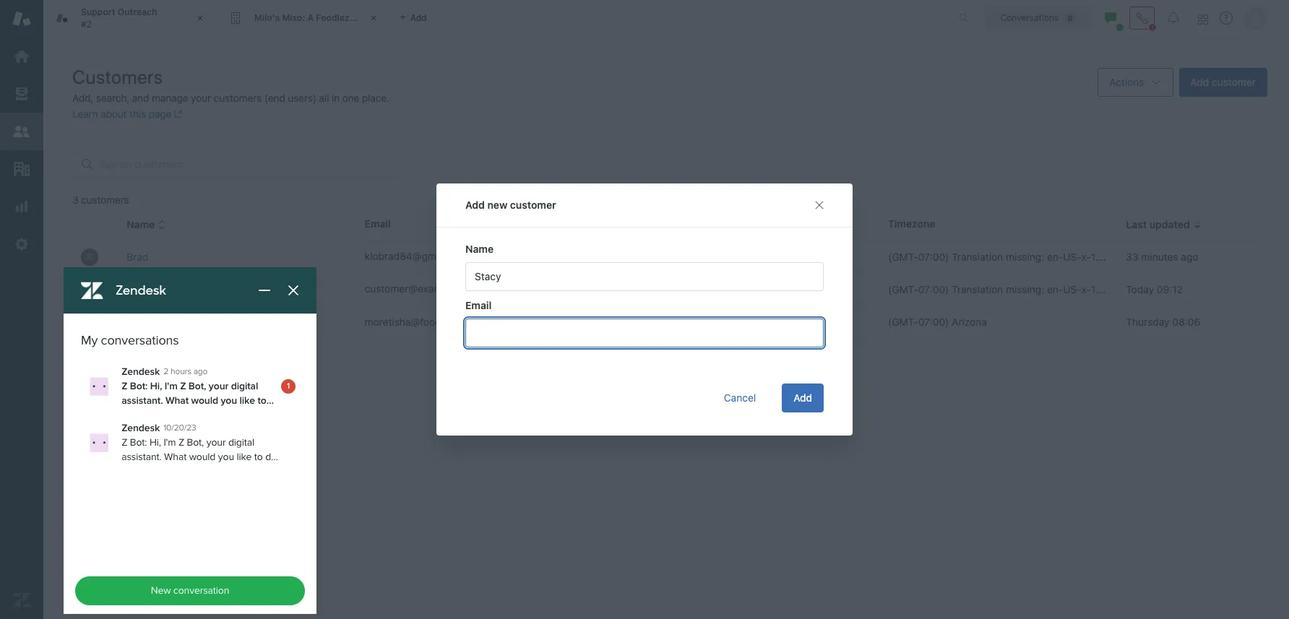 Task type: locate. For each thing, give the bounding box(es) containing it.
1 vertical spatial us-
[[1064, 283, 1082, 296]]

1 vertical spatial customer
[[510, 199, 557, 211]]

name down new
[[466, 243, 494, 255]]

1.txt.timezone.america_los_angeles down the "updated"
[[1092, 251, 1258, 263]]

0 vertical spatial customers
[[214, 92, 262, 104]]

translation
[[952, 251, 1004, 263], [952, 283, 1004, 296]]

today 09:12
[[1127, 283, 1184, 296]]

the customer
[[127, 283, 193, 296]]

customer
[[1213, 76, 1257, 88], [510, 199, 557, 211]]

last updated
[[1127, 218, 1191, 231]]

1 vertical spatial unverified email image
[[487, 285, 499, 296]]

08:06
[[1173, 316, 1201, 328]]

name up brad link
[[127, 218, 155, 231]]

1 x- from the top
[[1082, 251, 1092, 263]]

(gmt-07:00) translation missing: en-us-x-1.txt.timezone.america_los_angeles
[[889, 251, 1258, 263], [889, 283, 1258, 296]]

organizations image
[[12, 160, 31, 179]]

(gmt- for today 09:12
[[889, 283, 919, 296]]

last updated button
[[1127, 218, 1202, 231]]

0 horizontal spatial add
[[466, 199, 485, 211]]

3 (gmt- from the top
[[889, 316, 919, 328]]

add customer
[[1191, 76, 1257, 88]]

email
[[466, 299, 492, 312]]

more
[[730, 315, 754, 328]]

0 horizontal spatial customer
[[510, 199, 557, 211]]

add right cancel
[[794, 392, 813, 404]]

1 vertical spatial 1.txt.timezone.america_los_angeles
[[1092, 283, 1258, 296]]

place.
[[362, 92, 390, 104]]

0 vertical spatial add
[[1191, 76, 1210, 88]]

1 vertical spatial translation
[[952, 283, 1004, 296]]

1.txt.timezone.america_los_angeles up thursday 08:06
[[1092, 283, 1258, 296]]

2 missing: from the top
[[1007, 283, 1045, 296]]

0 vertical spatial unverified email image
[[477, 252, 489, 264]]

2 vertical spatial (gmt-
[[889, 316, 919, 328]]

translation for 33 minutes ago
[[952, 251, 1004, 263]]

conversations button
[[986, 6, 1093, 29]]

us-
[[1064, 251, 1082, 263], [1064, 283, 1082, 296]]

Name field
[[466, 262, 824, 291]]

07:00)
[[919, 251, 950, 263], [919, 283, 950, 296], [919, 316, 950, 328]]

0 vertical spatial name
[[127, 218, 155, 231]]

customer inside add new customer dialog
[[510, 199, 557, 211]]

customers right 3
[[81, 194, 129, 206]]

x- for 33 minutes ago
[[1082, 251, 1092, 263]]

updated
[[1150, 218, 1191, 231]]

customer down get help icon
[[1213, 76, 1257, 88]]

brickmortar +1 more
[[667, 315, 754, 328]]

1 us- from the top
[[1064, 251, 1082, 263]]

0 horizontal spatial name
[[127, 218, 155, 231]]

us- for today 09:12
[[1064, 283, 1082, 296]]

milo's
[[255, 12, 280, 23]]

name
[[127, 218, 155, 231], [466, 243, 494, 255]]

add down zendesk products "image"
[[1191, 76, 1210, 88]]

1.txt.timezone.america_los_angeles
[[1092, 251, 1258, 263], [1092, 283, 1258, 296]]

name button
[[127, 218, 167, 231]]

1 vertical spatial en-
[[1048, 283, 1064, 296]]

learn
[[72, 108, 98, 120]]

0 vertical spatial translation
[[952, 251, 1004, 263]]

tabs tab list
[[43, 0, 944, 36]]

1 vertical spatial (gmt-07:00) translation missing: en-us-x-1.txt.timezone.america_los_angeles
[[889, 283, 1258, 296]]

customers
[[214, 92, 262, 104], [81, 194, 129, 206]]

1.txt.timezone.america_los_angeles for 09:12
[[1092, 283, 1258, 296]]

arizona
[[952, 316, 988, 328]]

2 us- from the top
[[1064, 283, 1082, 296]]

0 vertical spatial (gmt-
[[889, 251, 919, 263]]

missing: for today 09:12
[[1007, 283, 1045, 296]]

support outreach #2
[[81, 7, 157, 29]]

+1 more button
[[716, 315, 754, 328]]

1 horizontal spatial customer
[[1213, 76, 1257, 88]]

en-
[[1048, 251, 1064, 263], [1048, 283, 1064, 296]]

1 en- from the top
[[1048, 251, 1064, 263]]

2 translation from the top
[[952, 283, 1004, 296]]

33 minutes ago
[[1127, 251, 1199, 263]]

2 07:00) from the top
[[919, 283, 950, 296]]

1 horizontal spatial add
[[794, 392, 813, 404]]

#2
[[81, 18, 92, 29]]

1 (gmt-07:00) translation missing: en-us-x-1.txt.timezone.america_los_angeles from the top
[[889, 251, 1258, 263]]

brickmortar
[[667, 318, 710, 326]]

learn about this page link
[[72, 108, 183, 120]]

1 (gmt- from the top
[[889, 251, 919, 263]]

1 vertical spatial (gmt-
[[889, 283, 919, 296]]

(gmt-07:00) translation missing: en-us-x-1.txt.timezone.america_los_angeles down the last
[[889, 251, 1258, 263]]

(gmt-07:00) translation missing: en-us-x-1.txt.timezone.america_los_angeles for 33 minutes ago
[[889, 251, 1258, 263]]

get help image
[[1221, 12, 1234, 25]]

x- left 33
[[1082, 251, 1092, 263]]

07:00) for thursday 08:06
[[919, 316, 950, 328]]

zendesk image
[[12, 591, 31, 610]]

x- left today
[[1082, 283, 1092, 296]]

0 vertical spatial 07:00)
[[919, 251, 950, 263]]

(gmt- for 33 minutes ago
[[889, 251, 919, 263]]

customer right new
[[510, 199, 557, 211]]

about
[[101, 108, 127, 120]]

brad
[[127, 251, 149, 263]]

3 07:00) from the top
[[919, 316, 950, 328]]

add new customer
[[466, 199, 557, 211]]

tab containing support outreach
[[43, 0, 217, 36]]

2 en- from the top
[[1048, 283, 1064, 296]]

zendesk support image
[[12, 9, 31, 28]]

customers right "your"
[[214, 92, 262, 104]]

1 vertical spatial x-
[[1082, 283, 1092, 296]]

1 missing: from the top
[[1007, 251, 1045, 263]]

3 customers
[[72, 194, 129, 206]]

1 horizontal spatial customers
[[214, 92, 262, 104]]

unverified email image for customer@example.com
[[487, 285, 499, 296]]

1 vertical spatial missing:
[[1007, 283, 1045, 296]]

reporting image
[[12, 197, 31, 216]]

07:00) for 33 minutes ago
[[919, 251, 950, 263]]

customer inside the add customer button
[[1213, 76, 1257, 88]]

0 vertical spatial x-
[[1082, 251, 1092, 263]]

2 horizontal spatial add
[[1191, 76, 1210, 88]]

manage
[[152, 92, 188, 104]]

0 vertical spatial missing:
[[1007, 251, 1045, 263]]

admin image
[[12, 235, 31, 254]]

us- left today
[[1064, 283, 1082, 296]]

add for customer
[[1191, 76, 1210, 88]]

(gmt-
[[889, 251, 919, 263], [889, 283, 919, 296], [889, 316, 919, 328]]

add new customer dialog
[[437, 184, 853, 436]]

customers inside customers add, search, and manage your customers (end users) all in one place.
[[214, 92, 262, 104]]

(opens in a new tab) image
[[172, 110, 183, 119]]

customers
[[72, 66, 163, 87]]

us- left 33
[[1064, 251, 1082, 263]]

missing:
[[1007, 251, 1045, 263], [1007, 283, 1045, 296]]

0 vertical spatial en-
[[1048, 251, 1064, 263]]

(gmt- for thursday 08:06
[[889, 316, 919, 328]]

0 vertical spatial us-
[[1064, 251, 1082, 263]]

0 horizontal spatial customers
[[81, 194, 129, 206]]

3
[[72, 194, 78, 206]]

moretisha@foodlez.com
[[365, 316, 478, 328]]

2 (gmt-07:00) translation missing: en-us-x-1.txt.timezone.america_los_angeles from the top
[[889, 283, 1258, 296]]

add button
[[783, 384, 824, 413]]

0 vertical spatial customer
[[1213, 76, 1257, 88]]

1 vertical spatial 07:00)
[[919, 283, 950, 296]]

and
[[132, 92, 149, 104]]

09:12
[[1158, 283, 1184, 296]]

views image
[[12, 85, 31, 103]]

(gmt-07:00) translation missing: en-us-x-1.txt.timezone.america_los_angeles down 33
[[889, 283, 1258, 296]]

2 x- from the top
[[1082, 283, 1092, 296]]

1 translation from the top
[[952, 251, 1004, 263]]

1 horizontal spatial name
[[466, 243, 494, 255]]

1 1.txt.timezone.america_los_angeles from the top
[[1092, 251, 1258, 263]]

2 (gmt- from the top
[[889, 283, 919, 296]]

customers image
[[12, 122, 31, 141]]

translation for today 09:12
[[952, 283, 1004, 296]]

1 vertical spatial name
[[466, 243, 494, 255]]

x-
[[1082, 251, 1092, 263], [1082, 283, 1092, 296]]

unverified email image
[[477, 252, 489, 264], [487, 285, 499, 296]]

2 1.txt.timezone.america_los_angeles from the top
[[1092, 283, 1258, 296]]

add left new
[[466, 199, 485, 211]]

2 vertical spatial 07:00)
[[919, 316, 950, 328]]

milo's miso: a foodlez subsidiary
[[255, 12, 397, 23]]

(gmt-07:00) translation missing: en-us-x-1.txt.timezone.america_los_angeles for today 09:12
[[889, 283, 1258, 296]]

1 07:00) from the top
[[919, 251, 950, 263]]

en- for today 09:12
[[1048, 283, 1064, 296]]

add customer button
[[1180, 68, 1268, 97]]

add
[[1191, 76, 1210, 88], [466, 199, 485, 211], [794, 392, 813, 404]]

en- for 33 minutes ago
[[1048, 251, 1064, 263]]

0 vertical spatial (gmt-07:00) translation missing: en-us-x-1.txt.timezone.america_los_angeles
[[889, 251, 1258, 263]]

foodlez
[[316, 12, 350, 23]]

cancel button
[[713, 384, 768, 413]]

tab
[[43, 0, 217, 36]]

0 vertical spatial 1.txt.timezone.america_los_angeles
[[1092, 251, 1258, 263]]

(end
[[265, 92, 285, 104]]

1 vertical spatial add
[[466, 199, 485, 211]]

this
[[129, 108, 146, 120]]



Task type: describe. For each thing, give the bounding box(es) containing it.
-
[[603, 282, 608, 294]]

Email field
[[466, 319, 824, 348]]

the
[[127, 283, 145, 296]]

main element
[[0, 0, 43, 620]]

customer@example.com
[[365, 283, 480, 295]]

the customer link
[[127, 283, 193, 296]]

in
[[332, 92, 340, 104]]

your
[[191, 92, 211, 104]]

customers add, search, and manage your customers (end users) all in one place.
[[72, 66, 390, 104]]

07:00) for today 09:12
[[919, 283, 950, 296]]

(gmt-07:00) arizona
[[889, 316, 988, 328]]

conversations
[[1001, 12, 1060, 23]]

today
[[1127, 283, 1155, 296]]

support
[[81, 7, 115, 17]]

milo's miso: a foodlez subsidiary tab
[[217, 0, 397, 36]]

x- for today 09:12
[[1082, 283, 1092, 296]]

outreach
[[118, 7, 157, 17]]

name inside button
[[127, 218, 155, 231]]

get started image
[[12, 47, 31, 66]]

new
[[488, 199, 508, 211]]

subsidiary
[[352, 12, 397, 23]]

missing: for 33 minutes ago
[[1007, 251, 1045, 263]]

klobrad84@gmail.com
[[365, 250, 470, 263]]

close image
[[193, 11, 208, 25]]

Search customers field
[[99, 158, 388, 171]]

all
[[319, 92, 329, 104]]

thursday
[[1127, 316, 1170, 328]]

unverified email image for klobrad84@gmail.com
[[477, 252, 489, 264]]

last
[[1127, 218, 1148, 231]]

33
[[1127, 251, 1139, 263]]

one
[[342, 92, 360, 104]]

close modal image
[[814, 200, 826, 211]]

+1
[[716, 315, 727, 328]]

close image
[[367, 11, 381, 25]]

brad link
[[127, 251, 149, 263]]

minutes
[[1142, 251, 1179, 263]]

page
[[149, 108, 172, 120]]

miso:
[[282, 12, 305, 23]]

tisha morrel link
[[127, 316, 185, 328]]

tisha
[[127, 316, 152, 328]]

search,
[[96, 92, 130, 104]]

learn about this page
[[72, 108, 172, 120]]

name inside add new customer dialog
[[466, 243, 494, 255]]

users)
[[288, 92, 317, 104]]

add for new
[[466, 199, 485, 211]]

customer
[[147, 283, 193, 296]]

1 vertical spatial customers
[[81, 194, 129, 206]]

zendesk products image
[[1199, 14, 1209, 24]]

add,
[[72, 92, 93, 104]]

thursday 08:06
[[1127, 316, 1201, 328]]

tisha morrel
[[127, 316, 185, 328]]

cancel
[[724, 392, 757, 404]]

a
[[308, 12, 314, 23]]

new_customer
[[606, 318, 659, 326]]

1.txt.timezone.america_los_angeles for minutes
[[1092, 251, 1258, 263]]

ago
[[1182, 251, 1199, 263]]

us- for 33 minutes ago
[[1064, 251, 1082, 263]]

2 vertical spatial add
[[794, 392, 813, 404]]

morrel
[[155, 316, 185, 328]]



Task type: vqa. For each thing, say whether or not it's contained in the screenshot.
the top Ticket
no



